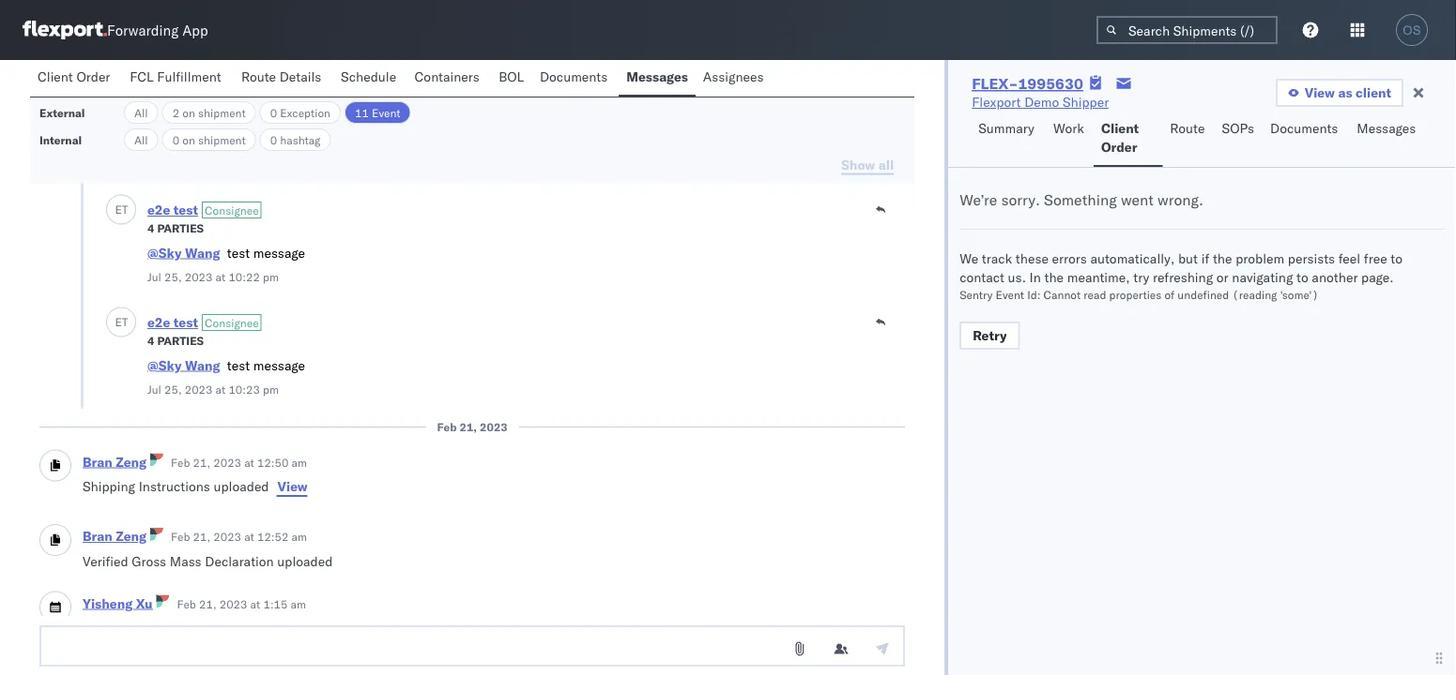 Task type: describe. For each thing, give the bounding box(es) containing it.
4 parties button for @sky wang test message jul 25, 2023 at 10:23 pm
[[147, 333, 204, 349]]

containers
[[414, 69, 480, 85]]

1 vertical spatial documents button
[[1263, 112, 1349, 167]]

route details button
[[234, 60, 333, 97]]

all button for 2
[[124, 101, 158, 124]]

1 2023- from the left
[[640, 621, 681, 637]]

forwarding
[[107, 21, 179, 39]]

jul for @sky wang test message jul 25, 2023 at 10:23 pm
[[147, 383, 161, 398]]

e2e for i jul 6, 2023 at 8:53 am
[[147, 90, 170, 106]]

0 horizontal spatial to
[[725, 621, 737, 637]]

at inside the @sky wang test message jul 25, 2023 at 10:23 pm
[[216, 383, 226, 398]]

exception
[[280, 106, 330, 120]]

assignees
[[703, 69, 764, 85]]

t for @sky wang test message jul 25, 2023 at 10:22 pm
[[122, 203, 128, 217]]

bol button
[[491, 60, 532, 97]]

pm for @sky wang test message jul 25, 2023 at 10:22 pm
[[263, 271, 279, 285]]

wang for @sky wang test message jul 25, 2023 at 10:23 pm
[[185, 358, 220, 374]]

2023 inside the i jul 6, 2023 at 8:53 am
[[178, 158, 206, 172]]

feb 21, 2023 at 12:50 am
[[171, 456, 307, 470]]

21, for feb 21, 2023 at 1:15 am
[[199, 598, 216, 612]]

6,
[[164, 158, 175, 172]]

on for 2
[[182, 106, 195, 120]]

bran for feb 21, 2023 at 12:50 am
[[83, 454, 112, 471]]

route button
[[1162, 112, 1214, 167]]

schedule
[[341, 69, 396, 85]]

0 horizontal spatial documents
[[540, 69, 608, 85]]

12:52
[[257, 531, 289, 545]]

flexport
[[972, 94, 1021, 110]]

at left 12:52 on the bottom left of the page
[[244, 531, 254, 545]]

flex-
[[972, 74, 1018, 93]]

all for 2
[[134, 106, 148, 120]]

parties for i jul 6, 2023 at 8:53 am
[[157, 109, 204, 123]]

shipment for 2 on shipment
[[198, 106, 246, 120]]

app
[[182, 21, 208, 39]]

0 hashtag
[[270, 133, 321, 147]]

e for @sky wang test message jul 25, 2023 at 10:23 pm
[[115, 315, 122, 330]]

yantian
[[412, 621, 457, 637]]

@sky for @sky wang test message jul 25, 2023 at 10:22 pm
[[147, 245, 182, 261]]

2023 inside the @sky wang test message jul 25, 2023 at 10:23 pm
[[185, 383, 213, 398]]

zeng for feb 21, 2023 at 12:52 am
[[116, 529, 147, 545]]

e t for @sky wang test message jul 25, 2023 at 10:23 pm
[[115, 315, 128, 330]]

gross
[[132, 554, 166, 570]]

undefined
[[1178, 288, 1229, 302]]

consignee for @sky wang test message jul 25, 2023 at 10:22 pm
[[205, 203, 259, 218]]

8:53
[[222, 158, 246, 172]]

route for route details
[[241, 69, 276, 85]]

e2e for @sky wang test message jul 25, 2023 at 10:22 pm
[[147, 202, 170, 219]]

route details
[[241, 69, 321, 85]]

went
[[1121, 191, 1154, 209]]

view as client
[[1305, 84, 1391, 101]]

of
[[1164, 288, 1175, 302]]

Search Shipments (/) text field
[[1096, 16, 1278, 44]]

(crd)
[[210, 621, 254, 637]]

4 parties button for i jul 6, 2023 at 8:53 am
[[147, 107, 204, 124]]

13.
[[806, 621, 826, 637]]

21, for feb 21, 2023 at 12:52 am
[[193, 531, 210, 545]]

t for i jul 6, 2023 at 8:53 am
[[122, 90, 128, 104]]

2 on shipment
[[172, 106, 246, 120]]

retry button
[[960, 322, 1020, 350]]

2 2023- from the left
[[740, 621, 781, 637]]

am inside the i jul 6, 2023 at 8:53 am
[[249, 158, 264, 172]]

details
[[279, 69, 321, 85]]

21, for feb 21, 2023 at 12:50 am
[[193, 456, 210, 470]]

os
[[1403, 23, 1421, 37]]

fcl
[[130, 69, 154, 85]]

client for the topmost "client order" button
[[38, 69, 73, 85]]

25, for @sky wang test message jul 25, 2023 at 10:23 pm
[[164, 383, 182, 398]]

date
[[181, 621, 207, 637]]

internal
[[39, 133, 82, 147]]

hashtag
[[280, 133, 321, 147]]

e2e test consignee for @sky wang test message jul 25, 2023 at 10:23 pm
[[147, 315, 259, 331]]

feel
[[1338, 251, 1360, 267]]

2
[[172, 106, 179, 120]]

10:23
[[229, 383, 260, 398]]

demo
[[1024, 94, 1059, 110]]

read
[[1084, 288, 1106, 302]]

on for 0
[[182, 133, 195, 147]]

sops button
[[1214, 112, 1263, 167]]

feb for feb 21, 2023 at 1:15 am
[[177, 598, 196, 612]]

4 parties for i jul 6, 2023 at 8:53 am
[[147, 109, 204, 123]]

we track these errors automatically, but if the problem persists feel free to contact us. in the meantime, try refreshing or navigating to another page. sentry event id: cannot read properties of undefined (reading 'some')
[[960, 251, 1402, 302]]

in
[[1029, 269, 1041, 286]]

view as client button
[[1276, 79, 1403, 107]]

4 parties for @sky wang test message jul 25, 2023 at 10:23 pm
[[147, 335, 204, 349]]

client order for "client order" button to the right
[[1101, 120, 1139, 155]]

0 on shipment
[[172, 133, 246, 147]]

e2e test button for @sky wang test message jul 25, 2023 at 10:22 pm
[[147, 202, 198, 219]]

client order for the topmost "client order" button
[[38, 69, 110, 85]]

route for route
[[1170, 120, 1205, 137]]

sentry
[[960, 288, 993, 302]]

e t for i jul 6, 2023 at 8:53 am
[[115, 90, 128, 104]]

at left 12:50
[[244, 456, 254, 470]]

0 for 0 hashtag
[[270, 133, 277, 147]]

us.
[[1008, 269, 1026, 286]]

navigating
[[1232, 269, 1293, 286]]

0 horizontal spatial the
[[1044, 269, 1064, 286]]

summary
[[978, 120, 1034, 137]]

at left "mirko"
[[360, 621, 371, 637]]

message for @sky wang test message jul 25, 2023 at 10:22 pm
[[253, 245, 305, 261]]

properties
[[1109, 288, 1161, 302]]

id:
[[1027, 288, 1041, 302]]

1 horizontal spatial messages button
[[1349, 112, 1426, 167]]

at left 1:15
[[250, 598, 260, 612]]

persists
[[1288, 251, 1335, 267]]

test for i jul 6, 2023 at 8:53 am
[[174, 90, 198, 106]]

these
[[1016, 251, 1049, 267]]

am for 1:15
[[291, 598, 306, 612]]

1995630
[[1018, 74, 1083, 93]]

1 vertical spatial to
[[1296, 269, 1308, 286]]

if
[[1201, 251, 1209, 267]]

@sky wang button for @sky wang test message jul 25, 2023 at 10:23 pm
[[147, 358, 220, 374]]

4 for @sky wang test message jul 25, 2023 at 10:22 pm
[[147, 222, 154, 236]]

@sky for @sky wang test message jul 25, 2023 at 10:23 pm
[[147, 358, 182, 374]]

@sky wang test message jul 25, 2023 at 10:23 pm
[[147, 358, 305, 398]]

am for 12:52
[[292, 531, 307, 545]]

all button for 0
[[124, 129, 158, 151]]

track
[[982, 251, 1012, 267]]

we're
[[960, 191, 997, 209]]

0 for 0 exception
[[270, 106, 277, 120]]

1 vertical spatial documents
[[1270, 120, 1338, 137]]

shipping
[[83, 479, 135, 496]]

cannot
[[1043, 288, 1081, 302]]

the cargo ready date (crd) for container(s)  at mirko yantian warehouse has changed from 2023-04-01 to 2023-02-13.
[[83, 621, 826, 637]]

wang for @sky wang test message jul 25, 2023 at 10:22 pm
[[185, 245, 220, 261]]

feb 21, 2023
[[437, 421, 508, 435]]

container(s)
[[277, 621, 356, 637]]

work
[[1053, 120, 1084, 137]]

jul inside the i jul 6, 2023 at 8:53 am
[[147, 158, 161, 172]]

at inside the i jul 6, 2023 at 8:53 am
[[209, 158, 219, 172]]

free
[[1364, 251, 1387, 267]]

view button
[[277, 478, 309, 497]]

parties for @sky wang test message jul 25, 2023 at 10:22 pm
[[157, 222, 204, 236]]

declaration
[[205, 554, 274, 570]]

04-
[[681, 621, 705, 637]]

1 horizontal spatial client order button
[[1094, 112, 1162, 167]]

10:22
[[229, 271, 260, 285]]

consignee for @sky wang test message jul 25, 2023 at 10:23 pm
[[205, 316, 259, 330]]

e for i jul 6, 2023 at 8:53 am
[[115, 90, 122, 104]]

bran zeng for feb 21, 2023 at 12:50 am
[[83, 454, 147, 471]]

0 vertical spatial documents button
[[532, 60, 619, 97]]

01
[[705, 621, 722, 637]]

flexport. image
[[23, 21, 107, 39]]

warehouse
[[460, 621, 527, 637]]

flexport demo shipper
[[972, 94, 1109, 110]]

02-
[[781, 621, 806, 637]]

wrong.
[[1157, 191, 1204, 209]]

xu
[[136, 596, 153, 613]]

21, for feb 21, 2023
[[460, 421, 477, 435]]

e for @sky wang test message jul 25, 2023 at 10:22 pm
[[115, 203, 122, 217]]

ready
[[144, 621, 177, 637]]



Task type: vqa. For each thing, say whether or not it's contained in the screenshot.
@sky within the @Sky Wang test message Jul 25, 2023 at 10:23 pm
yes



Task type: locate. For each thing, give the bounding box(es) containing it.
1 vertical spatial view
[[277, 479, 308, 496]]

1 vertical spatial pm
[[263, 383, 279, 398]]

jul left 10:23
[[147, 383, 161, 398]]

0 horizontal spatial event
[[372, 106, 400, 120]]

event right the 11
[[372, 106, 400, 120]]

0 vertical spatial client
[[38, 69, 73, 85]]

1 @sky from the top
[[147, 245, 182, 261]]

1 vertical spatial 4
[[147, 222, 154, 236]]

try
[[1133, 269, 1149, 286]]

2 25, from the top
[[164, 383, 182, 398]]

documents right the bol button
[[540, 69, 608, 85]]

0 vertical spatial @sky wang button
[[147, 245, 220, 261]]

0 vertical spatial bran
[[83, 454, 112, 471]]

1 vertical spatial message
[[253, 358, 305, 374]]

yisheng xu
[[83, 596, 153, 613]]

@sky
[[147, 245, 182, 261], [147, 358, 182, 374]]

consignee up 2 on shipment
[[205, 91, 259, 105]]

shipment up "0 on shipment"
[[198, 106, 246, 120]]

page.
[[1361, 269, 1394, 286]]

test up 10:23
[[227, 358, 250, 374]]

2023- right 01
[[740, 621, 781, 637]]

retry
[[973, 328, 1007, 344]]

bran up verified
[[83, 529, 112, 545]]

1 vertical spatial uploaded
[[277, 554, 333, 570]]

1 horizontal spatial to
[[1296, 269, 1308, 286]]

summary button
[[971, 112, 1046, 167]]

shipment for 0 on shipment
[[198, 133, 246, 147]]

1 zeng from the top
[[116, 454, 147, 471]]

route left details
[[241, 69, 276, 85]]

mass
[[170, 554, 201, 570]]

flex-1995630 link
[[972, 74, 1083, 93]]

view
[[1305, 84, 1335, 101], [277, 479, 308, 496]]

1 horizontal spatial messages
[[1357, 120, 1416, 137]]

route inside button
[[241, 69, 276, 85]]

1 e2e test button from the top
[[147, 90, 198, 106]]

zeng for feb 21, 2023 at 12:50 am
[[116, 454, 147, 471]]

3 4 parties button from the top
[[147, 333, 204, 349]]

2 4 from the top
[[147, 222, 154, 236]]

1 horizontal spatial documents
[[1270, 120, 1338, 137]]

0 vertical spatial e2e
[[147, 90, 170, 106]]

e2e down 6,
[[147, 202, 170, 219]]

e2e test consignee up the @sky wang test message jul 25, 2023 at 10:23 pm
[[147, 315, 259, 331]]

test inside the @sky wang test message jul 25, 2023 at 10:23 pm
[[227, 358, 250, 374]]

1 vertical spatial order
[[1101, 139, 1137, 155]]

3 e2e test consignee from the top
[[147, 315, 259, 331]]

route left sops
[[1170, 120, 1205, 137]]

3 parties from the top
[[157, 335, 204, 349]]

0 horizontal spatial client order
[[38, 69, 110, 85]]

all down fcl
[[134, 133, 148, 147]]

2 e2e test consignee from the top
[[147, 202, 259, 219]]

4 parties for @sky wang test message jul 25, 2023 at 10:22 pm
[[147, 222, 204, 236]]

0 vertical spatial jul
[[147, 158, 161, 172]]

event down "us."
[[996, 288, 1024, 302]]

1 vertical spatial e2e test button
[[147, 202, 198, 219]]

4 parties button up i
[[147, 107, 204, 124]]

pm inside '@sky wang test message jul 25, 2023 at 10:22 pm'
[[263, 271, 279, 285]]

0 vertical spatial wang
[[185, 245, 220, 261]]

1 pm from the top
[[263, 271, 279, 285]]

1 e2e test consignee from the top
[[147, 90, 259, 106]]

parties for @sky wang test message jul 25, 2023 at 10:23 pm
[[157, 335, 204, 349]]

1 vertical spatial the
[[1044, 269, 1064, 286]]

0 vertical spatial client order button
[[30, 60, 122, 97]]

shipment up 8:53
[[198, 133, 246, 147]]

2 vertical spatial parties
[[157, 335, 204, 349]]

1 vertical spatial @sky
[[147, 358, 182, 374]]

2 wang from the top
[[185, 358, 220, 374]]

4
[[147, 109, 154, 123], [147, 222, 154, 236], [147, 335, 154, 349]]

0 vertical spatial t
[[122, 90, 128, 104]]

event inside the we track these errors automatically, but if the problem persists feel free to contact us. in the meantime, try refreshing or navigating to another page. sentry event id: cannot read properties of undefined (reading 'some')
[[996, 288, 1024, 302]]

all button up i
[[124, 101, 158, 124]]

bran for feb 21, 2023 at 12:52 am
[[83, 529, 112, 545]]

2 all button from the top
[[124, 129, 158, 151]]

1 vertical spatial bran zeng button
[[83, 529, 147, 545]]

0 vertical spatial e t
[[115, 90, 128, 104]]

2 vertical spatial e2e
[[147, 315, 170, 331]]

2 bran from the top
[[83, 529, 112, 545]]

1 horizontal spatial event
[[996, 288, 1024, 302]]

test up the @sky wang test message jul 25, 2023 at 10:23 pm
[[174, 315, 198, 331]]

2 @sky from the top
[[147, 358, 182, 374]]

jul inside the @sky wang test message jul 25, 2023 at 10:23 pm
[[147, 383, 161, 398]]

2 @sky wang button from the top
[[147, 358, 220, 374]]

messages button down client
[[1349, 112, 1426, 167]]

zeng up shipping
[[116, 454, 147, 471]]

2 vertical spatial e t
[[115, 315, 128, 330]]

@sky wang button
[[147, 245, 220, 261], [147, 358, 220, 374]]

e2e for @sky wang test message jul 25, 2023 at 10:23 pm
[[147, 315, 170, 331]]

1 vertical spatial on
[[182, 133, 195, 147]]

25,
[[164, 271, 182, 285], [164, 383, 182, 398]]

2 on from the top
[[182, 133, 195, 147]]

1 vertical spatial messages
[[1357, 120, 1416, 137]]

25, inside the @sky wang test message jul 25, 2023 at 10:23 pm
[[164, 383, 182, 398]]

mirko
[[375, 621, 409, 637]]

1 e t from the top
[[115, 90, 128, 104]]

client order up external
[[38, 69, 110, 85]]

0 vertical spatial on
[[182, 106, 195, 120]]

parties up '@sky wang test message jul 25, 2023 at 10:22 pm'
[[157, 222, 204, 236]]

e t for @sky wang test message jul 25, 2023 at 10:22 pm
[[115, 203, 128, 217]]

1 bran zeng button from the top
[[83, 454, 147, 471]]

4 parties button up '@sky wang test message jul 25, 2023 at 10:22 pm'
[[147, 220, 204, 237]]

(reading
[[1232, 288, 1277, 302]]

at inside '@sky wang test message jul 25, 2023 at 10:22 pm'
[[216, 271, 226, 285]]

1 4 from the top
[[147, 109, 154, 123]]

1 e2e from the top
[[147, 90, 170, 106]]

1 vertical spatial messages button
[[1349, 112, 1426, 167]]

fulfillment
[[157, 69, 221, 85]]

1 horizontal spatial route
[[1170, 120, 1205, 137]]

e2e test button
[[147, 90, 198, 106], [147, 202, 198, 219], [147, 315, 198, 331]]

external
[[39, 106, 85, 120]]

view inside button
[[1305, 84, 1335, 101]]

problem
[[1236, 251, 1284, 267]]

1 vertical spatial e t
[[115, 203, 128, 217]]

2 pm from the top
[[263, 383, 279, 398]]

or
[[1216, 269, 1228, 286]]

test inside '@sky wang test message jul 25, 2023 at 10:22 pm'
[[227, 245, 250, 261]]

wang inside '@sky wang test message jul 25, 2023 at 10:22 pm'
[[185, 245, 220, 261]]

1 parties from the top
[[157, 109, 204, 123]]

0 vertical spatial to
[[1391, 251, 1402, 267]]

4 parties up the @sky wang test message jul 25, 2023 at 10:23 pm
[[147, 335, 204, 349]]

3 t from the top
[[122, 315, 128, 330]]

0 vertical spatial pm
[[263, 271, 279, 285]]

1 e from the top
[[115, 90, 122, 104]]

2 vertical spatial consignee
[[205, 316, 259, 330]]

client up external
[[38, 69, 73, 85]]

assignees button
[[695, 60, 775, 97]]

0 vertical spatial client order
[[38, 69, 110, 85]]

e2e up the @sky wang test message jul 25, 2023 at 10:23 pm
[[147, 315, 170, 331]]

11
[[355, 106, 369, 120]]

e
[[115, 90, 122, 104], [115, 203, 122, 217], [115, 315, 122, 330]]

2 vertical spatial e2e test button
[[147, 315, 198, 331]]

test for @sky wang test message jul 25, 2023 at 10:22 pm
[[174, 202, 198, 219]]

at left 10:23
[[216, 383, 226, 398]]

at left '10:22'
[[216, 271, 226, 285]]

1 horizontal spatial 2023-
[[740, 621, 781, 637]]

1 vertical spatial t
[[122, 203, 128, 217]]

1 vertical spatial bran
[[83, 529, 112, 545]]

1 consignee from the top
[[205, 91, 259, 105]]

e2e test button down 6,
[[147, 202, 198, 219]]

wang inside the @sky wang test message jul 25, 2023 at 10:23 pm
[[185, 358, 220, 374]]

0 vertical spatial order
[[76, 69, 110, 85]]

3 consignee from the top
[[205, 316, 259, 330]]

bran zeng button
[[83, 454, 147, 471], [83, 529, 147, 545]]

2 t from the top
[[122, 203, 128, 217]]

feb 21, 2023 at 1:15 am
[[177, 598, 306, 612]]

test down fulfillment
[[174, 90, 198, 106]]

shipping instructions uploaded view
[[83, 479, 308, 496]]

0 vertical spatial all
[[134, 106, 148, 120]]

0 for 0 on shipment
[[172, 133, 179, 147]]

0 vertical spatial messages
[[626, 69, 688, 85]]

e2e left 2 at the top left
[[147, 90, 170, 106]]

1 horizontal spatial uploaded
[[277, 554, 333, 570]]

consignee down 8:53
[[205, 203, 259, 218]]

0 vertical spatial 4
[[147, 109, 154, 123]]

0 vertical spatial 4 parties button
[[147, 107, 204, 124]]

4 parties button up the @sky wang test message jul 25, 2023 at 10:23 pm
[[147, 333, 204, 349]]

e2e test consignee down fulfillment
[[147, 90, 259, 106]]

0 horizontal spatial uploaded
[[214, 479, 269, 496]]

am up view button
[[292, 456, 307, 470]]

pm for @sky wang test message jul 25, 2023 at 10:23 pm
[[263, 383, 279, 398]]

client order button
[[30, 60, 122, 97], [1094, 112, 1162, 167]]

view left as
[[1305, 84, 1335, 101]]

0 vertical spatial e
[[115, 90, 122, 104]]

1 all from the top
[[134, 106, 148, 120]]

pm inside the @sky wang test message jul 25, 2023 at 10:23 pm
[[263, 383, 279, 398]]

1 t from the top
[[122, 90, 128, 104]]

parties up the @sky wang test message jul 25, 2023 at 10:23 pm
[[157, 335, 204, 349]]

documents
[[540, 69, 608, 85], [1270, 120, 1338, 137]]

2 vertical spatial e2e test consignee
[[147, 315, 259, 331]]

fcl fulfillment button
[[122, 60, 234, 97]]

at left 8:53
[[209, 158, 219, 172]]

4 parties
[[147, 109, 204, 123], [147, 222, 204, 236], [147, 335, 204, 349]]

2 vertical spatial t
[[122, 315, 128, 330]]

order
[[76, 69, 110, 85], [1101, 139, 1137, 155]]

messages left assignees
[[626, 69, 688, 85]]

on down 2 on shipment
[[182, 133, 195, 147]]

4 parties up i
[[147, 109, 204, 123]]

message inside the @sky wang test message jul 25, 2023 at 10:23 pm
[[253, 358, 305, 374]]

shipper
[[1063, 94, 1109, 110]]

0 left hashtag
[[270, 133, 277, 147]]

bran zeng button up shipping
[[83, 454, 147, 471]]

order up external
[[76, 69, 110, 85]]

1 bran from the top
[[83, 454, 112, 471]]

sorry.
[[1001, 191, 1040, 209]]

pm right '10:22'
[[263, 271, 279, 285]]

os button
[[1390, 8, 1433, 52]]

1 vertical spatial @sky wang button
[[147, 358, 220, 374]]

e2e test button for i jul 6, 2023 at 8:53 am
[[147, 90, 198, 106]]

client for "client order" button to the right
[[1101, 120, 1139, 137]]

client order down shipper
[[1101, 120, 1139, 155]]

1 shipment from the top
[[198, 106, 246, 120]]

but
[[1178, 251, 1198, 267]]

messages down client
[[1357, 120, 1416, 137]]

0 vertical spatial e2e test consignee
[[147, 90, 259, 106]]

4 up the @sky wang test message jul 25, 2023 at 10:23 pm
[[147, 335, 154, 349]]

1 bran zeng from the top
[[83, 454, 147, 471]]

t for @sky wang test message jul 25, 2023 at 10:23 pm
[[122, 315, 128, 330]]

1 vertical spatial parties
[[157, 222, 204, 236]]

automatically,
[[1090, 251, 1175, 267]]

message inside '@sky wang test message jul 25, 2023 at 10:22 pm'
[[253, 245, 305, 261]]

the
[[83, 621, 105, 637]]

changed
[[555, 621, 606, 637]]

12:50
[[257, 456, 289, 470]]

@sky inside the @sky wang test message jul 25, 2023 at 10:23 pm
[[147, 358, 182, 374]]

route
[[241, 69, 276, 85], [1170, 120, 1205, 137]]

0 vertical spatial message
[[253, 245, 305, 261]]

at
[[209, 158, 219, 172], [216, 271, 226, 285], [216, 383, 226, 398], [244, 456, 254, 470], [244, 531, 254, 545], [250, 598, 260, 612], [360, 621, 371, 637]]

bran zeng up verified
[[83, 529, 147, 545]]

to right free
[[1391, 251, 1402, 267]]

the right if on the top of page
[[1213, 251, 1232, 267]]

4 parties button for @sky wang test message jul 25, 2023 at 10:22 pm
[[147, 220, 204, 237]]

2 vertical spatial jul
[[147, 383, 161, 398]]

2023- right from
[[640, 621, 681, 637]]

0 vertical spatial bran zeng
[[83, 454, 147, 471]]

bran zeng button up verified
[[83, 529, 147, 545]]

2 parties from the top
[[157, 222, 204, 236]]

0 horizontal spatial order
[[76, 69, 110, 85]]

1 vertical spatial wang
[[185, 358, 220, 374]]

bran zeng button for feb 21, 2023 at 12:50 am
[[83, 454, 147, 471]]

uploaded down the feb 21, 2023 at 12:50 am at the bottom left
[[214, 479, 269, 496]]

0 horizontal spatial messages
[[626, 69, 688, 85]]

1 message from the top
[[253, 245, 305, 261]]

fcl fulfillment
[[130, 69, 221, 85]]

bran zeng
[[83, 454, 147, 471], [83, 529, 147, 545]]

4 parties button
[[147, 107, 204, 124], [147, 220, 204, 237], [147, 333, 204, 349]]

3 4 parties from the top
[[147, 335, 204, 349]]

2 shipment from the top
[[198, 133, 246, 147]]

2023 inside '@sky wang test message jul 25, 2023 at 10:22 pm'
[[185, 271, 213, 285]]

2 bran zeng button from the top
[[83, 529, 147, 545]]

message up 10:23
[[253, 358, 305, 374]]

3 e2e test button from the top
[[147, 315, 198, 331]]

4 for @sky wang test message jul 25, 2023 at 10:23 pm
[[147, 335, 154, 349]]

am right 1:15
[[291, 598, 306, 612]]

1 4 parties button from the top
[[147, 107, 204, 124]]

has
[[530, 621, 552, 637]]

jul left '10:22'
[[147, 271, 161, 285]]

parties up "0 on shipment"
[[157, 109, 204, 123]]

bran up shipping
[[83, 454, 112, 471]]

route inside button
[[1170, 120, 1205, 137]]

1 vertical spatial all
[[134, 133, 148, 147]]

0 left 'exception'
[[270, 106, 277, 120]]

all button
[[124, 101, 158, 124], [124, 129, 158, 151]]

am right 12:52 on the bottom left of the page
[[292, 531, 307, 545]]

2 all from the top
[[134, 133, 148, 147]]

am right 8:53
[[249, 158, 264, 172]]

e2e test button for @sky wang test message jul 25, 2023 at 10:23 pm
[[147, 315, 198, 331]]

documents down view as client button
[[1270, 120, 1338, 137]]

0 horizontal spatial 2023-
[[640, 621, 681, 637]]

consignee down '10:22'
[[205, 316, 259, 330]]

as
[[1338, 84, 1352, 101]]

1 jul from the top
[[147, 158, 161, 172]]

3 4 from the top
[[147, 335, 154, 349]]

2 bran zeng from the top
[[83, 529, 147, 545]]

2 vertical spatial e
[[115, 315, 122, 330]]

feb for feb 21, 2023
[[437, 421, 457, 435]]

3 jul from the top
[[147, 383, 161, 398]]

e2e test button down fcl fulfillment
[[147, 90, 198, 106]]

25, left '10:22'
[[164, 271, 182, 285]]

bran
[[83, 454, 112, 471], [83, 529, 112, 545]]

3 e from the top
[[115, 315, 122, 330]]

pm
[[263, 271, 279, 285], [263, 383, 279, 398]]

all for 0
[[134, 133, 148, 147]]

feb for feb 21, 2023 at 12:50 am
[[171, 456, 190, 470]]

2 4 parties button from the top
[[147, 220, 204, 237]]

25, for @sky wang test message jul 25, 2023 at 10:22 pm
[[164, 271, 182, 285]]

0 horizontal spatial documents button
[[532, 60, 619, 97]]

e2e test consignee for @sky wang test message jul 25, 2023 at 10:22 pm
[[147, 202, 259, 219]]

order right 'work' button
[[1101, 139, 1137, 155]]

bran zeng for feb 21, 2023 at 12:52 am
[[83, 529, 147, 545]]

4 parties up '@sky wang test message jul 25, 2023 at 10:22 pm'
[[147, 222, 204, 236]]

order for the topmost "client order" button
[[76, 69, 110, 85]]

1 vertical spatial zeng
[[116, 529, 147, 545]]

1 horizontal spatial client
[[1101, 120, 1139, 137]]

yisheng xu button
[[83, 596, 153, 613]]

0 horizontal spatial view
[[277, 479, 308, 496]]

to up the 'some')
[[1296, 269, 1308, 286]]

1 wang from the top
[[185, 245, 220, 261]]

1 horizontal spatial client order
[[1101, 120, 1139, 155]]

2 e from the top
[[115, 203, 122, 217]]

0 exception
[[270, 106, 330, 120]]

0 vertical spatial 4 parties
[[147, 109, 204, 123]]

all button down fcl
[[124, 129, 158, 151]]

1 all button from the top
[[124, 101, 158, 124]]

1 horizontal spatial documents button
[[1263, 112, 1349, 167]]

1 4 parties from the top
[[147, 109, 204, 123]]

1 vertical spatial client order button
[[1094, 112, 1162, 167]]

@sky wang button for @sky wang test message jul 25, 2023 at 10:22 pm
[[147, 245, 220, 261]]

0 horizontal spatial client
[[38, 69, 73, 85]]

25, left 10:23
[[164, 383, 182, 398]]

2 zeng from the top
[[116, 529, 147, 545]]

1 on from the top
[[182, 106, 195, 120]]

2 horizontal spatial to
[[1391, 251, 1402, 267]]

2 e t from the top
[[115, 203, 128, 217]]

feb 21, 2023 at 12:52 am
[[171, 531, 307, 545]]

11 event
[[355, 106, 400, 120]]

contact
[[960, 269, 1004, 286]]

sops
[[1222, 120, 1254, 137]]

1 vertical spatial client order
[[1101, 120, 1139, 155]]

1 vertical spatial e2e
[[147, 202, 170, 219]]

2 vertical spatial 4 parties
[[147, 335, 204, 349]]

client order button down shipper
[[1094, 112, 1162, 167]]

flex-1995630
[[972, 74, 1083, 93]]

on
[[182, 106, 195, 120], [182, 133, 195, 147]]

2 e2e from the top
[[147, 202, 170, 219]]

shipment
[[198, 106, 246, 120], [198, 133, 246, 147]]

something
[[1044, 191, 1117, 209]]

for
[[257, 621, 274, 637]]

2 consignee from the top
[[205, 203, 259, 218]]

jul left 6,
[[147, 158, 161, 172]]

2 jul from the top
[[147, 271, 161, 285]]

we
[[960, 251, 978, 267]]

0 vertical spatial zeng
[[116, 454, 147, 471]]

on right 2 at the top left
[[182, 106, 195, 120]]

0 horizontal spatial messages button
[[619, 60, 695, 97]]

test up '10:22'
[[227, 245, 250, 261]]

bran zeng up shipping
[[83, 454, 147, 471]]

1 vertical spatial 25,
[[164, 383, 182, 398]]

3 e2e from the top
[[147, 315, 170, 331]]

client down shipper
[[1101, 120, 1139, 137]]

order for "client order" button to the right
[[1101, 139, 1137, 155]]

messages button
[[619, 60, 695, 97], [1349, 112, 1426, 167]]

1 @sky wang button from the top
[[147, 245, 220, 261]]

0
[[270, 106, 277, 120], [172, 133, 179, 147], [270, 133, 277, 147]]

bran zeng button for feb 21, 2023 at 12:52 am
[[83, 529, 147, 545]]

0 vertical spatial shipment
[[198, 106, 246, 120]]

0 vertical spatial e2e test button
[[147, 90, 198, 106]]

view down 12:50
[[277, 479, 308, 496]]

feb for feb 21, 2023 at 12:52 am
[[171, 531, 190, 545]]

1 vertical spatial jul
[[147, 271, 161, 285]]

documents button down view as client button
[[1263, 112, 1349, 167]]

test down 6,
[[174, 202, 198, 219]]

verified gross mass declaration uploaded
[[83, 554, 333, 570]]

test for @sky wang test message jul 25, 2023 at 10:23 pm
[[174, 315, 198, 331]]

2 4 parties from the top
[[147, 222, 204, 236]]

jul for @sky wang test message jul 25, 2023 at 10:22 pm
[[147, 271, 161, 285]]

all up i
[[134, 106, 148, 120]]

4 up '@sky wang test message jul 25, 2023 at 10:22 pm'
[[147, 222, 154, 236]]

uploaded down 12:52 on the bottom left of the page
[[277, 554, 333, 570]]

consignee
[[205, 91, 259, 105], [205, 203, 259, 218], [205, 316, 259, 330]]

bol
[[499, 69, 524, 85]]

0 horizontal spatial route
[[241, 69, 276, 85]]

another
[[1312, 269, 1358, 286]]

1 vertical spatial client
[[1101, 120, 1139, 137]]

3 e t from the top
[[115, 315, 128, 330]]

pm right 10:23
[[263, 383, 279, 398]]

1 vertical spatial 4 parties button
[[147, 220, 204, 237]]

client order button up external
[[30, 60, 122, 97]]

0 vertical spatial event
[[372, 106, 400, 120]]

message up '10:22'
[[253, 245, 305, 261]]

forwarding app
[[107, 21, 208, 39]]

@sky wang test message jul 25, 2023 at 10:22 pm
[[147, 245, 305, 285]]

'some')
[[1280, 288, 1319, 302]]

to right 01
[[725, 621, 737, 637]]

messages
[[626, 69, 688, 85], [1357, 120, 1416, 137]]

zeng up 'gross'
[[116, 529, 147, 545]]

0 vertical spatial route
[[241, 69, 276, 85]]

1 horizontal spatial the
[[1213, 251, 1232, 267]]

4 for i jul 6, 2023 at 8:53 am
[[147, 109, 154, 123]]

e2e test consignee down 8:53
[[147, 202, 259, 219]]

documents button right "bol"
[[532, 60, 619, 97]]

1 vertical spatial route
[[1170, 120, 1205, 137]]

0 up 6,
[[172, 133, 179, 147]]

25, inside '@sky wang test message jul 25, 2023 at 10:22 pm'
[[164, 271, 182, 285]]

consignee for i jul 6, 2023 at 8:53 am
[[205, 91, 259, 105]]

am for 12:50
[[292, 456, 307, 470]]

instructions
[[139, 479, 210, 496]]

None text field
[[39, 626, 905, 667]]

jul inside '@sky wang test message jul 25, 2023 at 10:22 pm'
[[147, 271, 161, 285]]

e2e test consignee for i jul 6, 2023 at 8:53 am
[[147, 90, 259, 106]]

messages button left assignees
[[619, 60, 695, 97]]

1 25, from the top
[[164, 271, 182, 285]]

4 up i
[[147, 109, 154, 123]]

e2e test button up the @sky wang test message jul 25, 2023 at 10:23 pm
[[147, 315, 198, 331]]

0 vertical spatial view
[[1305, 84, 1335, 101]]

i
[[147, 132, 151, 149]]

2 e2e test button from the top
[[147, 202, 198, 219]]

the right in in the right of the page
[[1044, 269, 1064, 286]]

0 vertical spatial uploaded
[[214, 479, 269, 496]]

0 vertical spatial documents
[[540, 69, 608, 85]]

1 vertical spatial e2e test consignee
[[147, 202, 259, 219]]

0 vertical spatial 25,
[[164, 271, 182, 285]]

@sky inside '@sky wang test message jul 25, 2023 at 10:22 pm'
[[147, 245, 182, 261]]

2 message from the top
[[253, 358, 305, 374]]

message for @sky wang test message jul 25, 2023 at 10:23 pm
[[253, 358, 305, 374]]



